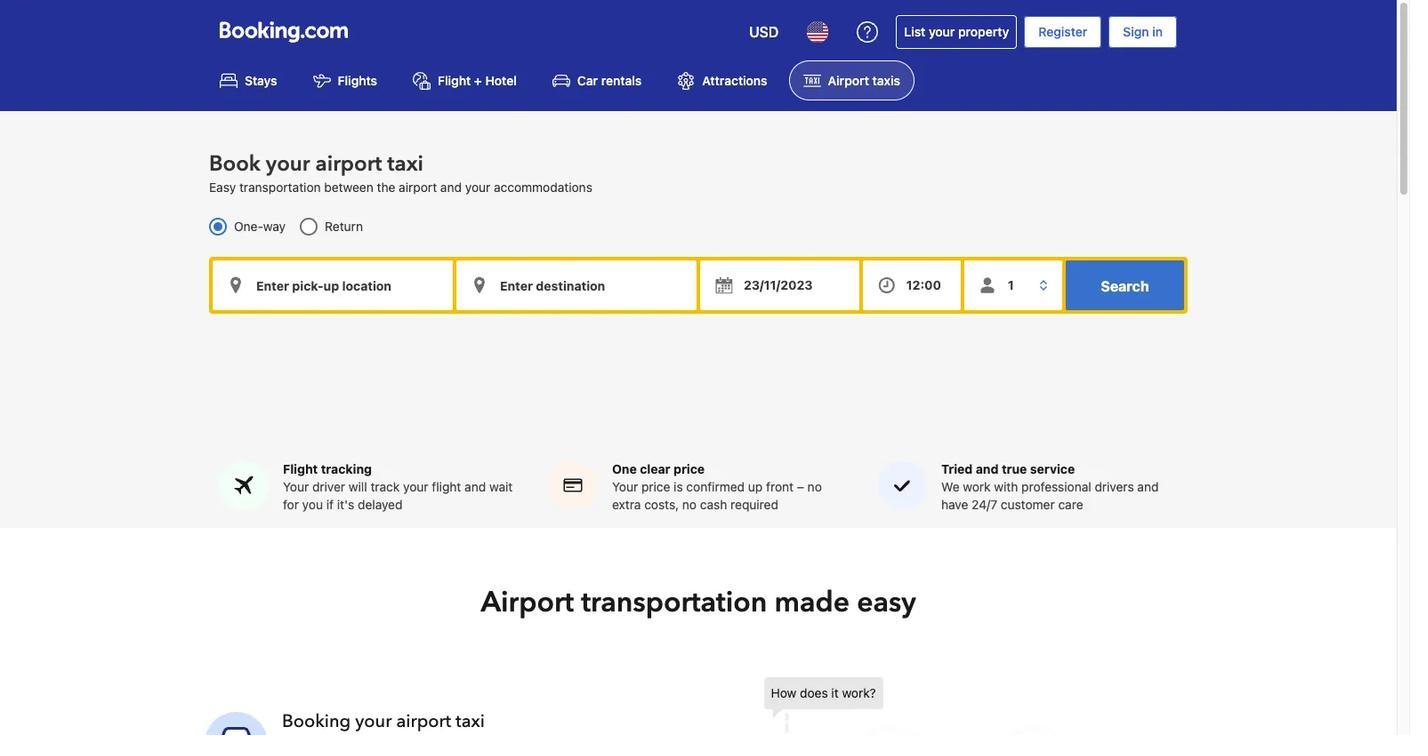 Task type: locate. For each thing, give the bounding box(es) containing it.
does
[[800, 686, 828, 701]]

attractions link
[[663, 61, 782, 101]]

your
[[283, 480, 309, 495], [612, 480, 638, 495]]

transportation
[[239, 180, 321, 195], [581, 584, 767, 623]]

and inside book your airport taxi easy transportation between the airport and your accommodations
[[440, 180, 462, 195]]

taxi
[[387, 150, 423, 179], [456, 710, 485, 734]]

your right booking
[[355, 710, 392, 734]]

professional
[[1021, 480, 1091, 495]]

rentals
[[601, 73, 642, 88]]

flight inside flight tracking your driver will track your flight and wait for you if it's delayed
[[283, 462, 318, 477]]

your right list
[[929, 24, 955, 39]]

1 horizontal spatial taxi
[[456, 710, 485, 734]]

1 vertical spatial airport
[[399, 180, 437, 195]]

0 vertical spatial flight
[[438, 73, 471, 88]]

your down one
[[612, 480, 638, 495]]

your inside flight tracking your driver will track your flight and wait for you if it's delayed
[[283, 480, 309, 495]]

1 vertical spatial airport
[[481, 584, 574, 623]]

your right track
[[403, 480, 428, 495]]

your for book
[[266, 150, 310, 179]]

list your property
[[904, 24, 1009, 39]]

1 vertical spatial taxi
[[456, 710, 485, 734]]

1 vertical spatial flight
[[283, 462, 318, 477]]

0 horizontal spatial airport
[[481, 584, 574, 623]]

attractions
[[702, 73, 767, 88]]

no right –
[[808, 480, 822, 495]]

and
[[440, 180, 462, 195], [976, 462, 999, 477], [465, 480, 486, 495], [1137, 480, 1159, 495]]

0 horizontal spatial your
[[283, 480, 309, 495]]

we
[[941, 480, 960, 495]]

2 your from the left
[[612, 480, 638, 495]]

0 horizontal spatial taxi
[[387, 150, 423, 179]]

1 vertical spatial no
[[682, 497, 697, 513]]

track
[[371, 480, 400, 495]]

hotel
[[485, 73, 517, 88]]

1 your from the left
[[283, 480, 309, 495]]

you
[[302, 497, 323, 513]]

it's
[[337, 497, 354, 513]]

taxi for book
[[387, 150, 423, 179]]

no down "is"
[[682, 497, 697, 513]]

your
[[929, 24, 955, 39], [266, 150, 310, 179], [465, 180, 490, 195], [403, 480, 428, 495], [355, 710, 392, 734]]

list
[[904, 24, 926, 39]]

usd
[[749, 24, 779, 40]]

one-
[[234, 219, 263, 234]]

12:00
[[906, 278, 941, 293]]

register link
[[1024, 16, 1102, 48]]

1 horizontal spatial your
[[612, 480, 638, 495]]

price
[[674, 462, 705, 477], [641, 480, 670, 495]]

1 horizontal spatial transportation
[[581, 584, 767, 623]]

book your airport taxi easy transportation between the airport and your accommodations
[[209, 150, 592, 195]]

book
[[209, 150, 261, 179]]

0 horizontal spatial booking airport taxi image
[[205, 712, 268, 736]]

price up "is"
[[674, 462, 705, 477]]

flight up driver
[[283, 462, 318, 477]]

how
[[771, 686, 797, 701]]

your up for
[[283, 480, 309, 495]]

stays
[[245, 73, 277, 88]]

your left accommodations
[[465, 180, 490, 195]]

your right book
[[266, 150, 310, 179]]

sign in
[[1123, 24, 1163, 39]]

work?
[[842, 686, 876, 701]]

taxis
[[872, 73, 900, 88]]

no
[[808, 480, 822, 495], [682, 497, 697, 513]]

0 vertical spatial taxi
[[387, 150, 423, 179]]

tried
[[941, 462, 973, 477]]

0 vertical spatial price
[[674, 462, 705, 477]]

flight tracking your driver will track your flight and wait for you if it's delayed
[[283, 462, 513, 513]]

way
[[263, 219, 286, 234]]

will
[[349, 480, 367, 495]]

airport for book
[[315, 150, 382, 179]]

airport
[[828, 73, 869, 88], [481, 584, 574, 623]]

car rentals
[[577, 73, 642, 88]]

flights link
[[299, 61, 392, 101]]

your inside flight tracking your driver will track your flight and wait for you if it's delayed
[[403, 480, 428, 495]]

list your property link
[[896, 15, 1017, 49]]

easy
[[209, 180, 236, 195]]

flight for flight tracking your driver will track your flight and wait for you if it's delayed
[[283, 462, 318, 477]]

23/11/2023
[[744, 278, 813, 293]]

easy
[[857, 584, 916, 623]]

care
[[1058, 497, 1083, 513]]

1 horizontal spatial flight
[[438, 73, 471, 88]]

0 vertical spatial no
[[808, 480, 822, 495]]

0 vertical spatial airport
[[315, 150, 382, 179]]

one-way
[[234, 219, 286, 234]]

car rentals link
[[538, 61, 656, 101]]

extra
[[612, 497, 641, 513]]

1 vertical spatial transportation
[[581, 584, 767, 623]]

0 horizontal spatial transportation
[[239, 180, 321, 195]]

and right drivers
[[1137, 480, 1159, 495]]

0 vertical spatial airport
[[828, 73, 869, 88]]

one clear price your price is confirmed up front – no extra costs, no cash required
[[612, 462, 822, 513]]

12:00 button
[[863, 261, 961, 311]]

airport
[[315, 150, 382, 179], [399, 180, 437, 195], [396, 710, 451, 734]]

2 vertical spatial airport
[[396, 710, 451, 734]]

booking airport taxi image
[[764, 678, 1137, 736], [205, 712, 268, 736]]

flight
[[438, 73, 471, 88], [283, 462, 318, 477]]

confirmed
[[686, 480, 745, 495]]

if
[[326, 497, 334, 513]]

price down "clear"
[[641, 480, 670, 495]]

1 horizontal spatial airport
[[828, 73, 869, 88]]

taxi inside book your airport taxi easy transportation between the airport and your accommodations
[[387, 150, 423, 179]]

work
[[963, 480, 991, 495]]

the
[[377, 180, 395, 195]]

0 horizontal spatial price
[[641, 480, 670, 495]]

booking.com online hotel reservations image
[[220, 21, 348, 43]]

0 horizontal spatial flight
[[283, 462, 318, 477]]

flight left +
[[438, 73, 471, 88]]

your for list
[[929, 24, 955, 39]]

is
[[674, 480, 683, 495]]

delayed
[[358, 497, 403, 513]]

cash
[[700, 497, 727, 513]]

0 vertical spatial transportation
[[239, 180, 321, 195]]

Enter destination text field
[[456, 261, 697, 311]]

and right the
[[440, 180, 462, 195]]

your for booking
[[355, 710, 392, 734]]

and left wait
[[465, 480, 486, 495]]

made
[[774, 584, 850, 623]]

0 horizontal spatial no
[[682, 497, 697, 513]]



Task type: vqa. For each thing, say whether or not it's contained in the screenshot.
How does it work?
yes



Task type: describe. For each thing, give the bounding box(es) containing it.
airport transportation made easy
[[481, 584, 916, 623]]

+
[[474, 73, 482, 88]]

how does it work?
[[771, 686, 876, 701]]

your inside one clear price your price is confirmed up front – no extra costs, no cash required
[[612, 480, 638, 495]]

return
[[325, 219, 363, 234]]

airport for airport transportation made easy
[[481, 584, 574, 623]]

true
[[1002, 462, 1027, 477]]

search
[[1101, 279, 1149, 295]]

accommodations
[[494, 180, 592, 195]]

wait
[[489, 480, 513, 495]]

Enter pick-up location text field
[[213, 261, 453, 311]]

1 horizontal spatial no
[[808, 480, 822, 495]]

flight for flight + hotel
[[438, 73, 471, 88]]

for
[[283, 497, 299, 513]]

register
[[1039, 24, 1087, 39]]

airport taxis link
[[789, 61, 915, 101]]

one
[[612, 462, 637, 477]]

in
[[1152, 24, 1163, 39]]

24/7
[[972, 497, 997, 513]]

usd button
[[739, 11, 789, 53]]

service
[[1030, 462, 1075, 477]]

flight + hotel
[[438, 73, 517, 88]]

clear
[[640, 462, 670, 477]]

front
[[766, 480, 794, 495]]

–
[[797, 480, 804, 495]]

property
[[958, 24, 1009, 39]]

tried and true service we work with professional drivers and have 24/7 customer care
[[941, 462, 1159, 513]]

it
[[831, 686, 839, 701]]

search button
[[1066, 261, 1184, 311]]

and inside flight tracking your driver will track your flight and wait for you if it's delayed
[[465, 480, 486, 495]]

airport taxis
[[828, 73, 900, 88]]

sign in link
[[1109, 16, 1177, 48]]

drivers
[[1095, 480, 1134, 495]]

with
[[994, 480, 1018, 495]]

1 horizontal spatial price
[[674, 462, 705, 477]]

costs,
[[644, 497, 679, 513]]

23/11/2023 button
[[700, 261, 859, 311]]

1 vertical spatial price
[[641, 480, 670, 495]]

and up the work
[[976, 462, 999, 477]]

tracking
[[321, 462, 372, 477]]

flight
[[432, 480, 461, 495]]

stays link
[[206, 61, 291, 101]]

booking
[[282, 710, 351, 734]]

airport for booking
[[396, 710, 451, 734]]

booking your airport taxi
[[282, 710, 485, 734]]

taxi for booking
[[456, 710, 485, 734]]

up
[[748, 480, 763, 495]]

required
[[731, 497, 778, 513]]

car
[[577, 73, 598, 88]]

sign
[[1123, 24, 1149, 39]]

airport for airport taxis
[[828, 73, 869, 88]]

between
[[324, 180, 373, 195]]

customer
[[1001, 497, 1055, 513]]

1 horizontal spatial booking airport taxi image
[[764, 678, 1137, 736]]

flight + hotel link
[[399, 61, 531, 101]]

have
[[941, 497, 968, 513]]

driver
[[312, 480, 345, 495]]

flights
[[338, 73, 377, 88]]

transportation inside book your airport taxi easy transportation between the airport and your accommodations
[[239, 180, 321, 195]]



